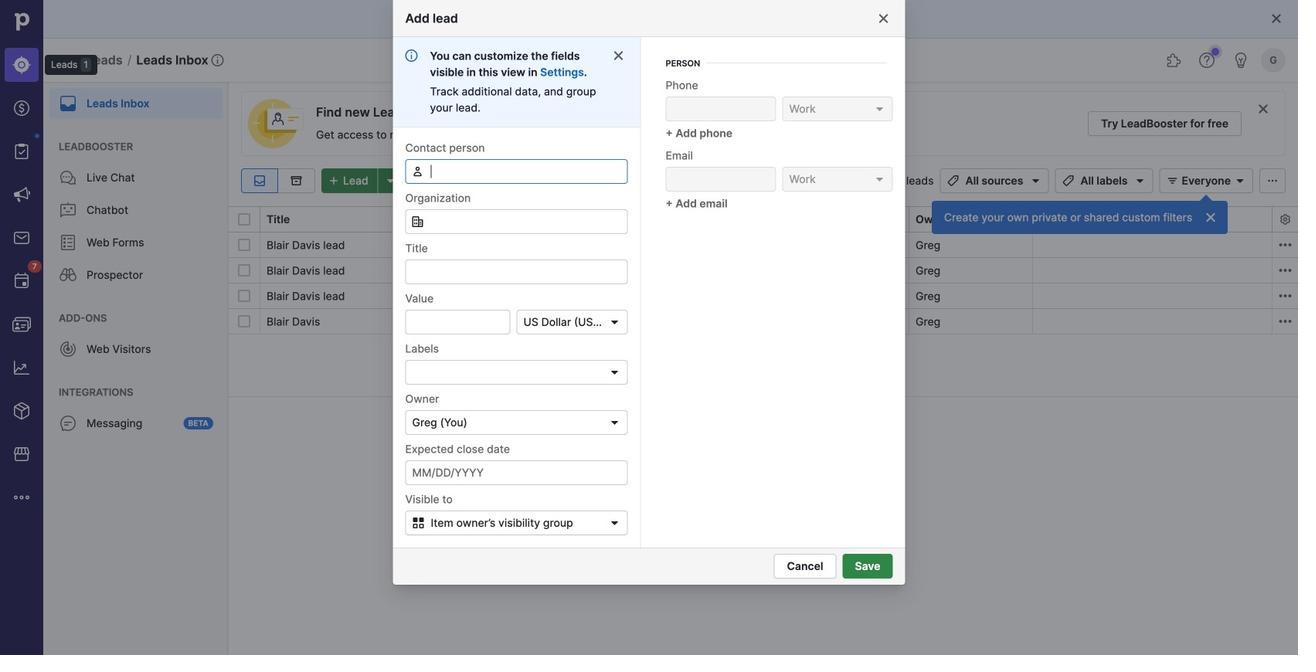 Task type: locate. For each thing, give the bounding box(es) containing it.
1 vertical spatial color warning image
[[421, 290, 433, 303]]

None text field
[[405, 260, 628, 284]]

color secondary image for third row from the bottom of the page
[[1276, 261, 1295, 280]]

1 vertical spatial color secondary image
[[1276, 236, 1295, 254]]

close image
[[877, 12, 890, 25]]

2 vertical spatial color secondary image
[[1276, 261, 1295, 280]]

menu item
[[0, 43, 43, 87], [43, 82, 229, 119]]

3 row from the top
[[229, 283, 1298, 309]]

campaigns image
[[12, 185, 31, 204]]

0 vertical spatial color secondary image
[[1257, 103, 1270, 115]]

quick add image
[[807, 51, 825, 70]]

add lead element
[[321, 168, 403, 193]]

2 vertical spatial color undefined image
[[59, 201, 77, 219]]

color warning image
[[421, 239, 433, 252], [421, 290, 433, 303]]

color secondary image
[[1279, 213, 1292, 226], [1276, 287, 1295, 305], [1276, 312, 1295, 331]]

products image
[[12, 402, 31, 420]]

menu toggle image
[[59, 51, 77, 70]]

add lead options image
[[382, 175, 400, 187]]

row
[[229, 233, 1298, 258], [229, 257, 1298, 284], [229, 283, 1298, 309], [229, 308, 1298, 335]]

MM/DD/YYYY text field
[[405, 461, 628, 485]]

quick help image
[[1198, 51, 1216, 70]]

archive image
[[287, 175, 306, 187]]

grid
[[229, 206, 1298, 655]]

0 vertical spatial color warning image
[[421, 239, 433, 252]]

deals image
[[12, 99, 31, 117]]

open menu image
[[608, 366, 621, 379]]

None field
[[782, 97, 893, 121], [405, 159, 628, 184], [782, 167, 893, 192], [405, 209, 628, 234], [517, 310, 628, 335], [405, 360, 628, 385], [405, 410, 628, 435], [782, 97, 893, 121], [405, 159, 628, 184], [782, 167, 893, 192], [405, 209, 628, 234], [517, 310, 628, 335], [405, 410, 628, 435]]

insights image
[[12, 359, 31, 377]]

0 vertical spatial color undefined image
[[12, 142, 31, 161]]

color undefined image
[[59, 94, 77, 113], [59, 233, 77, 252], [59, 266, 77, 284], [12, 272, 31, 291], [59, 340, 77, 359], [59, 414, 77, 433]]

more image
[[12, 488, 31, 507]]

dialog
[[0, 0, 1298, 655]]

color undefined image
[[12, 142, 31, 161], [59, 168, 77, 187], [59, 201, 77, 219]]

menu
[[0, 0, 97, 655], [43, 82, 229, 655]]

color primary image
[[411, 165, 424, 178], [325, 175, 343, 187], [1131, 175, 1149, 187], [1263, 175, 1282, 187], [608, 416, 621, 429], [605, 517, 624, 529]]

1 row from the top
[[229, 233, 1298, 258]]

color secondary image for fourth row from the bottom
[[1276, 236, 1295, 254]]

1 vertical spatial color secondary image
[[1276, 287, 1295, 305]]

sales inbox image
[[12, 229, 31, 247]]

None text field
[[666, 97, 776, 121], [405, 159, 628, 184], [666, 167, 776, 192], [405, 209, 628, 234], [405, 310, 510, 335], [666, 97, 776, 121], [405, 159, 628, 184], [666, 167, 776, 192], [405, 209, 628, 234], [405, 310, 510, 335]]

leads image
[[12, 56, 31, 74]]

color secondary image
[[1257, 103, 1270, 115], [1276, 236, 1295, 254], [1276, 261, 1295, 280]]

color primary image
[[1270, 12, 1283, 25], [612, 49, 625, 62], [874, 103, 886, 115], [874, 173, 886, 185], [944, 175, 962, 187], [1026, 175, 1045, 187], [1059, 175, 1077, 187], [1163, 175, 1182, 187], [1231, 175, 1249, 187], [238, 213, 250, 226], [411, 216, 424, 228], [238, 239, 250, 251], [238, 264, 250, 277], [238, 290, 250, 302], [238, 315, 250, 328], [608, 316, 621, 328], [409, 517, 428, 529]]



Task type: describe. For each thing, give the bounding box(es) containing it.
info image
[[211, 54, 224, 66]]

2 vertical spatial color secondary image
[[1276, 312, 1295, 331]]

home image
[[10, 10, 33, 33]]

0 vertical spatial color secondary image
[[1279, 213, 1292, 226]]

sales assistant image
[[1232, 51, 1250, 70]]

2 color warning image from the top
[[421, 290, 433, 303]]

inbox image
[[250, 175, 269, 187]]

contacts image
[[12, 315, 31, 334]]

1 vertical spatial color undefined image
[[59, 168, 77, 187]]

color info image
[[405, 49, 418, 62]]

none field "open menu"
[[405, 360, 628, 385]]

4 row from the top
[[229, 308, 1298, 335]]

2 row from the top
[[229, 257, 1298, 284]]

Search Pipedrive field
[[510, 45, 788, 76]]

color primary image inside add lead 'element'
[[325, 175, 343, 187]]

marketplace image
[[12, 445, 31, 464]]

1 color warning image from the top
[[421, 239, 433, 252]]

color primary inverted image
[[1205, 211, 1217, 224]]



